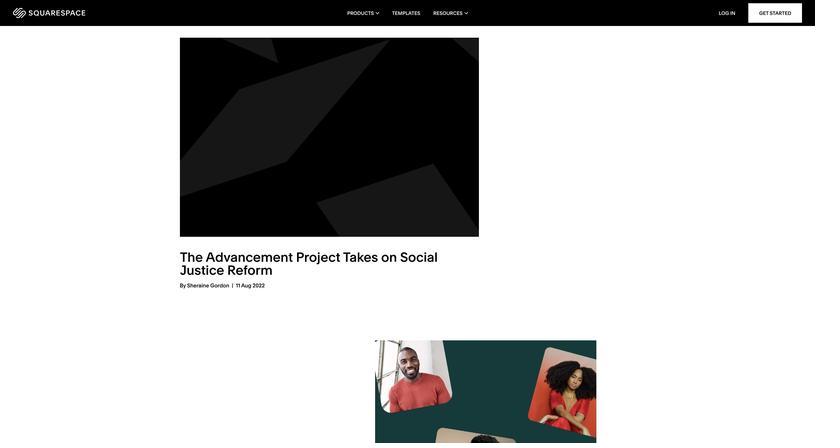 Task type: describe. For each thing, give the bounding box(es) containing it.
by sheraine gordon
[[180, 283, 229, 289]]

squarespace logo image
[[13, 8, 85, 18]]

social
[[400, 250, 438, 266]]

11
[[236, 283, 240, 289]]

in
[[730, 10, 736, 16]]

log
[[719, 10, 729, 16]]

products button
[[347, 0, 379, 26]]

11 aug 2022
[[236, 283, 265, 289]]

squarespace logo link
[[13, 8, 171, 18]]

on
[[381, 250, 397, 266]]

by
[[180, 283, 186, 289]]

log             in link
[[719, 10, 736, 16]]

get
[[759, 10, 769, 16]]

justice
[[180, 263, 224, 279]]

get started link
[[749, 3, 802, 23]]

templates link
[[392, 0, 420, 26]]

templates
[[392, 10, 420, 16]]



Task type: vqa. For each thing, say whether or not it's contained in the screenshot.
Manage
no



Task type: locate. For each thing, give the bounding box(es) containing it.
get started
[[759, 10, 792, 16]]

gordon
[[210, 283, 229, 289]]

reform
[[227, 263, 273, 279]]

project
[[296, 250, 340, 266]]

advancement
[[206, 250, 293, 266]]

log             in
[[719, 10, 736, 16]]

resources button
[[433, 0, 468, 26]]

2022
[[253, 283, 265, 289]]

sheraine
[[187, 283, 209, 289]]

resources
[[433, 10, 463, 16]]

the
[[180, 250, 203, 266]]

products
[[347, 10, 374, 16]]

the advancement project takes on social justice reform
[[180, 250, 438, 279]]

takes
[[343, 250, 378, 266]]

aug
[[241, 283, 251, 289]]

started
[[770, 10, 792, 16]]



